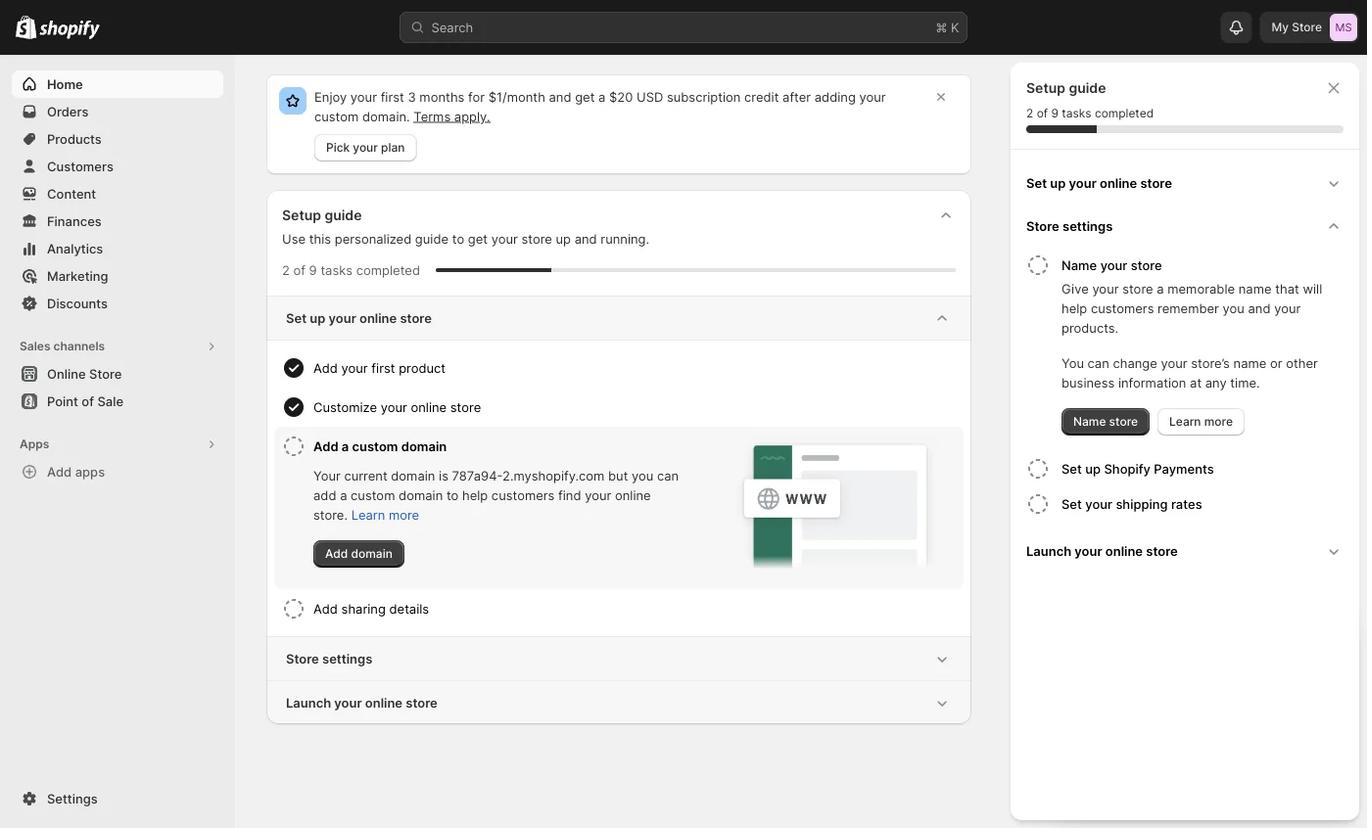 Task type: vqa. For each thing, say whether or not it's contained in the screenshot.
the bottom Select
no



Task type: locate. For each thing, give the bounding box(es) containing it.
search
[[431, 20, 473, 35]]

and left 'running.'
[[574, 231, 597, 246]]

1 horizontal spatial completed
[[1095, 106, 1154, 120]]

of inside button
[[82, 394, 94, 409]]

1 vertical spatial of
[[293, 262, 305, 278]]

mark set your shipping rates as done image
[[1026, 493, 1050, 516]]

0 vertical spatial help
[[1062, 301, 1087, 316]]

set for set your shipping rates button
[[1062, 496, 1082, 512]]

analytics link
[[12, 235, 223, 262]]

0 horizontal spatial get
[[468, 231, 488, 246]]

launch down the mark add sharing details as done icon
[[286, 695, 331, 710]]

store down the mark add sharing details as done icon
[[286, 651, 319, 666]]

point of sale button
[[0, 388, 235, 415]]

0 horizontal spatial learn more link
[[351, 507, 419, 522]]

point of sale link
[[12, 388, 223, 415]]

store settings inside dropdown button
[[286, 651, 372, 666]]

more down the any in the top right of the page
[[1204, 415, 1233, 429]]

1 horizontal spatial 9
[[1051, 106, 1059, 120]]

add your first product button
[[313, 349, 956, 388]]

customers inside give your store a memorable name that will help customers remember you and your products.
[[1091, 301, 1154, 316]]

of
[[1037, 106, 1048, 120], [293, 262, 305, 278], [82, 394, 94, 409]]

set right mark set your shipping rates as done image
[[1062, 496, 1082, 512]]

settings for store settings button
[[1062, 218, 1113, 234]]

and inside give your store a memorable name that will help customers remember you and your products.
[[1248, 301, 1271, 316]]

up for set up your online store dropdown button
[[310, 310, 325, 326]]

0 horizontal spatial more
[[389, 507, 419, 522]]

help down give
[[1062, 301, 1087, 316]]

1 horizontal spatial 2 of 9 tasks completed
[[1026, 106, 1154, 120]]

launch inside button
[[1026, 543, 1071, 559]]

custom up current
[[352, 439, 398, 454]]

a inside "add a custom domain" dropdown button
[[342, 439, 349, 454]]

learn right store.
[[351, 507, 385, 522]]

settings inside store settings button
[[1062, 218, 1113, 234]]

name store link
[[1062, 408, 1150, 436]]

0 vertical spatial launch
[[1026, 543, 1071, 559]]

store settings button
[[1018, 205, 1351, 248]]

domain up 'is'
[[401, 439, 447, 454]]

name left that
[[1238, 281, 1272, 296]]

guide
[[1069, 80, 1106, 96], [325, 207, 362, 224], [415, 231, 449, 246]]

a inside 'your current domain is 787a94-2.myshopify.com but you can add a custom domain to help customers find your online store.'
[[340, 488, 347, 503]]

add right the mark add sharing details as done icon
[[313, 601, 338, 616]]

$20
[[609, 89, 633, 104]]

add
[[313, 360, 338, 376], [313, 439, 338, 454], [47, 464, 72, 479], [325, 547, 348, 561], [313, 601, 338, 616]]

2 vertical spatial of
[[82, 394, 94, 409]]

apps button
[[12, 431, 223, 458]]

can
[[1088, 355, 1109, 371], [657, 468, 679, 483]]

0 vertical spatial of
[[1037, 106, 1048, 120]]

learn more down current
[[351, 507, 419, 522]]

0 horizontal spatial can
[[657, 468, 679, 483]]

add for add apps
[[47, 464, 72, 479]]

customers up products.
[[1091, 301, 1154, 316]]

1 vertical spatial learn more
[[351, 507, 419, 522]]

settings
[[1062, 218, 1113, 234], [322, 651, 372, 666]]

after
[[782, 89, 811, 104]]

custom inside 'your current domain is 787a94-2.myshopify.com but you can add a custom domain to help customers find your online store.'
[[351, 488, 395, 503]]

learn more
[[1169, 415, 1233, 429], [351, 507, 419, 522]]

setup guide dialog
[[1011, 63, 1359, 821]]

first left product
[[371, 360, 395, 376]]

to right personalized
[[452, 231, 464, 246]]

you inside give your store a memorable name that will help customers remember you and your products.
[[1223, 301, 1245, 316]]

online store button
[[0, 360, 235, 388]]

2 vertical spatial guide
[[415, 231, 449, 246]]

orders
[[47, 104, 89, 119]]

0 vertical spatial store settings
[[1026, 218, 1113, 234]]

store down name your store
[[1122, 281, 1153, 296]]

adding
[[815, 89, 856, 104]]

is
[[439, 468, 448, 483]]

name up time.
[[1233, 355, 1267, 371]]

store up shopify
[[1109, 415, 1138, 429]]

memorable
[[1167, 281, 1235, 296]]

set up your online store inside dropdown button
[[286, 310, 432, 326]]

1 vertical spatial set up your online store
[[286, 310, 432, 326]]

terms apply. link
[[414, 109, 490, 124]]

up inside dropdown button
[[310, 310, 325, 326]]

0 vertical spatial set up your online store
[[1026, 175, 1172, 190]]

finances link
[[12, 208, 223, 235]]

1 horizontal spatial get
[[575, 89, 595, 104]]

launch
[[1026, 543, 1071, 559], [286, 695, 331, 710]]

1 vertical spatial custom
[[352, 439, 398, 454]]

enjoy
[[314, 89, 347, 104]]

to down 'is'
[[446, 488, 459, 503]]

store settings button
[[266, 637, 971, 681]]

first inside dropdown button
[[371, 360, 395, 376]]

first left 3
[[381, 89, 404, 104]]

0 horizontal spatial setup
[[282, 207, 321, 224]]

a
[[598, 89, 606, 104], [1157, 281, 1164, 296], [342, 439, 349, 454], [340, 488, 347, 503]]

name down business
[[1073, 415, 1106, 429]]

setup for store settings dropdown button
[[282, 207, 321, 224]]

1 horizontal spatial setup guide
[[1026, 80, 1106, 96]]

learn more link
[[1158, 408, 1245, 436], [351, 507, 419, 522]]

1 vertical spatial more
[[389, 507, 419, 522]]

settings inside store settings dropdown button
[[322, 651, 372, 666]]

customers
[[1091, 301, 1154, 316], [491, 488, 555, 503]]

remember
[[1158, 301, 1219, 316]]

2 of 9 tasks completed
[[1026, 106, 1154, 120], [282, 262, 420, 278]]

0 horizontal spatial tasks
[[321, 262, 353, 278]]

online down add sharing details
[[365, 695, 403, 710]]

content
[[47, 186, 96, 201]]

name up give
[[1062, 258, 1097, 273]]

name your store button
[[1062, 248, 1351, 279]]

launch your online store down the sharing
[[286, 695, 437, 710]]

learn down at
[[1169, 415, 1201, 429]]

mark name your store as done image
[[1026, 254, 1050, 277]]

launch down mark set your shipping rates as done image
[[1026, 543, 1071, 559]]

a up current
[[342, 439, 349, 454]]

787a94-
[[452, 468, 502, 483]]

1 horizontal spatial tasks
[[1062, 106, 1091, 120]]

name for name store
[[1073, 415, 1106, 429]]

0 horizontal spatial completed
[[356, 262, 420, 278]]

setup guide inside dialog
[[1026, 80, 1106, 96]]

learn more link down current
[[351, 507, 419, 522]]

domain
[[401, 439, 447, 454], [391, 468, 435, 483], [399, 488, 443, 503], [351, 547, 393, 561]]

1 vertical spatial name
[[1073, 415, 1106, 429]]

0 horizontal spatial set up your online store
[[286, 310, 432, 326]]

1 horizontal spatial you
[[1223, 301, 1245, 316]]

get inside enjoy your first 3 months for $1/month and get a $20 usd subscription credit after adding your custom domain.
[[575, 89, 595, 104]]

0 vertical spatial can
[[1088, 355, 1109, 371]]

0 vertical spatial 2
[[1026, 106, 1033, 120]]

launch your online store down set your shipping rates
[[1026, 543, 1178, 559]]

learn more down at
[[1169, 415, 1233, 429]]

first
[[381, 89, 404, 104], [371, 360, 395, 376]]

1 vertical spatial guide
[[325, 207, 362, 224]]

1 vertical spatial to
[[446, 488, 459, 503]]

1 vertical spatial help
[[462, 488, 488, 503]]

0 horizontal spatial store settings
[[286, 651, 372, 666]]

use
[[282, 231, 306, 246]]

1 vertical spatial first
[[371, 360, 395, 376]]

guide for store settings dropdown button
[[325, 207, 362, 224]]

sales
[[20, 339, 50, 354]]

you right the but
[[632, 468, 653, 483]]

0 vertical spatial first
[[381, 89, 404, 104]]

0 horizontal spatial launch
[[286, 695, 331, 710]]

setup
[[1026, 80, 1065, 96], [282, 207, 321, 224]]

online down the but
[[615, 488, 651, 503]]

finances
[[47, 213, 102, 229]]

add down store.
[[325, 547, 348, 561]]

2 vertical spatial and
[[1248, 301, 1271, 316]]

settings down the sharing
[[322, 651, 372, 666]]

sales channels button
[[12, 333, 223, 360]]

0 vertical spatial learn more link
[[1158, 408, 1245, 436]]

name inside button
[[1062, 258, 1097, 273]]

0 vertical spatial tasks
[[1062, 106, 1091, 120]]

name inside give your store a memorable name that will help customers remember you and your products.
[[1238, 281, 1272, 296]]

add inside button
[[47, 464, 72, 479]]

1 horizontal spatial store settings
[[1026, 218, 1113, 234]]

0 horizontal spatial 2
[[282, 262, 290, 278]]

and up or
[[1248, 301, 1271, 316]]

name inside you can change your store's name or other business information at any time.
[[1233, 355, 1267, 371]]

0 vertical spatial launch your online store
[[1026, 543, 1178, 559]]

set down use
[[286, 310, 307, 326]]

more up add domain on the bottom left of page
[[389, 507, 419, 522]]

0 vertical spatial 9
[[1051, 106, 1059, 120]]

give your store a memorable name that will help customers remember you and your products.
[[1062, 281, 1322, 335]]

a up remember
[[1157, 281, 1164, 296]]

pick your plan
[[326, 141, 405, 155]]

a left $20
[[598, 89, 606, 104]]

name your store
[[1062, 258, 1162, 273]]

0 vertical spatial customers
[[1091, 301, 1154, 316]]

$1/month
[[488, 89, 545, 104]]

0 vertical spatial get
[[575, 89, 595, 104]]

1 vertical spatial name
[[1233, 355, 1267, 371]]

my
[[1272, 20, 1289, 34]]

that
[[1275, 281, 1299, 296]]

1 vertical spatial customers
[[491, 488, 555, 503]]

add domain
[[325, 547, 393, 561]]

0 vertical spatial guide
[[1069, 80, 1106, 96]]

1 horizontal spatial learn more
[[1169, 415, 1233, 429]]

set inside dropdown button
[[286, 310, 307, 326]]

2 horizontal spatial of
[[1037, 106, 1048, 120]]

1 horizontal spatial help
[[1062, 301, 1087, 316]]

1 vertical spatial 2 of 9 tasks completed
[[282, 262, 420, 278]]

but
[[608, 468, 628, 483]]

0 vertical spatial settings
[[1062, 218, 1113, 234]]

set up shopify payments
[[1062, 461, 1214, 476]]

add left apps
[[47, 464, 72, 479]]

1 horizontal spatial shopify image
[[39, 20, 100, 40]]

more inside add a custom domain element
[[389, 507, 419, 522]]

customers down 2.myshopify.com
[[491, 488, 555, 503]]

1 horizontal spatial launch your online store
[[1026, 543, 1178, 559]]

a right 'add' on the bottom of page
[[340, 488, 347, 503]]

add apps
[[47, 464, 105, 479]]

settings up name your store
[[1062, 218, 1113, 234]]

1 vertical spatial you
[[632, 468, 653, 483]]

1 vertical spatial setup guide
[[282, 207, 362, 224]]

store settings for store settings dropdown button
[[286, 651, 372, 666]]

completed down personalized
[[356, 262, 420, 278]]

0 horizontal spatial learn more
[[351, 507, 419, 522]]

a inside enjoy your first 3 months for $1/month and get a $20 usd subscription credit after adding your custom domain.
[[598, 89, 606, 104]]

1 vertical spatial can
[[657, 468, 679, 483]]

store settings inside button
[[1026, 218, 1113, 234]]

shopify image
[[16, 15, 36, 39], [39, 20, 100, 40]]

1 vertical spatial store settings
[[286, 651, 372, 666]]

domain inside dropdown button
[[401, 439, 447, 454]]

0 horizontal spatial help
[[462, 488, 488, 503]]

1 horizontal spatial launch
[[1026, 543, 1071, 559]]

guide for store settings button
[[1069, 80, 1106, 96]]

to
[[452, 231, 464, 246], [446, 488, 459, 503]]

1 vertical spatial learn
[[351, 507, 385, 522]]

will
[[1303, 281, 1322, 296]]

and right $1/month
[[549, 89, 571, 104]]

your inside you can change your store's name or other business information at any time.
[[1161, 355, 1187, 371]]

0 horizontal spatial you
[[632, 468, 653, 483]]

help inside 'your current domain is 787a94-2.myshopify.com but you can add a custom domain to help customers find your online store.'
[[462, 488, 488, 503]]

store up mark name your store as done icon
[[1026, 218, 1059, 234]]

can right the but
[[657, 468, 679, 483]]

0 vertical spatial custom
[[314, 109, 359, 124]]

launch your online store button
[[266, 682, 971, 725]]

add up "your"
[[313, 439, 338, 454]]

set right mark set up shopify payments as done image on the bottom of page
[[1062, 461, 1082, 476]]

online down set your shipping rates
[[1105, 543, 1143, 559]]

0 vertical spatial learn more
[[1169, 415, 1233, 429]]

learn more link down at
[[1158, 408, 1245, 436]]

1 horizontal spatial 2
[[1026, 106, 1033, 120]]

0 horizontal spatial of
[[82, 394, 94, 409]]

set up your online store for set up your online store dropdown button
[[286, 310, 432, 326]]

setup inside dialog
[[1026, 80, 1065, 96]]

set up your online store up name your store
[[1026, 175, 1172, 190]]

1 vertical spatial launch
[[286, 695, 331, 710]]

guide inside dialog
[[1069, 80, 1106, 96]]

custom
[[314, 109, 359, 124], [352, 439, 398, 454], [351, 488, 395, 503]]

1 vertical spatial setup
[[282, 207, 321, 224]]

launch inside dropdown button
[[286, 695, 331, 710]]

0 vertical spatial more
[[1204, 415, 1233, 429]]

2 horizontal spatial and
[[1248, 301, 1271, 316]]

0 vertical spatial name
[[1062, 258, 1097, 273]]

9
[[1051, 106, 1059, 120], [309, 262, 317, 278]]

learn more inside name your store element
[[1169, 415, 1233, 429]]

0 vertical spatial 2 of 9 tasks completed
[[1026, 106, 1154, 120]]

1 vertical spatial launch your online store
[[286, 695, 437, 710]]

store settings down the sharing
[[286, 651, 372, 666]]

or
[[1270, 355, 1282, 371]]

your current domain is 787a94-2.myshopify.com but you can add a custom domain to help customers find your online store.
[[313, 468, 679, 522]]

learn inside name your store element
[[1169, 415, 1201, 429]]

get
[[575, 89, 595, 104], [468, 231, 488, 246]]

0 horizontal spatial learn
[[351, 507, 385, 522]]

1 horizontal spatial learn more link
[[1158, 408, 1245, 436]]

0 horizontal spatial settings
[[322, 651, 372, 666]]

1 horizontal spatial can
[[1088, 355, 1109, 371]]

add for add sharing details
[[313, 601, 338, 616]]

custom down enjoy
[[314, 109, 359, 124]]

set up your online store up add your first product
[[286, 310, 432, 326]]

can inside you can change your store's name or other business information at any time.
[[1088, 355, 1109, 371]]

launch your online store inside launch your online store button
[[1026, 543, 1178, 559]]

store down details
[[406, 695, 437, 710]]

domain.
[[362, 109, 410, 124]]

set up your online store inside button
[[1026, 175, 1172, 190]]

store settings up mark name your store as done icon
[[1026, 218, 1113, 234]]

customers inside 'your current domain is 787a94-2.myshopify.com but you can add a custom domain to help customers find your online store.'
[[491, 488, 555, 503]]

online
[[1100, 175, 1137, 190], [359, 310, 397, 326], [411, 400, 447, 415], [615, 488, 651, 503], [1105, 543, 1143, 559], [365, 695, 403, 710]]

1 vertical spatial 9
[[309, 262, 317, 278]]

0 vertical spatial setup
[[1026, 80, 1065, 96]]

0 horizontal spatial 9
[[309, 262, 317, 278]]

help down 787a94-
[[462, 488, 488, 503]]

0 vertical spatial completed
[[1095, 106, 1154, 120]]

1 vertical spatial get
[[468, 231, 488, 246]]

my store image
[[1330, 14, 1357, 41]]

1 horizontal spatial more
[[1204, 415, 1233, 429]]

custom down current
[[351, 488, 395, 503]]

can up business
[[1088, 355, 1109, 371]]

launch your online store inside launch your online store dropdown button
[[286, 695, 437, 710]]

store up store settings button
[[1140, 175, 1172, 190]]

0 vertical spatial name
[[1238, 281, 1272, 296]]

store
[[1292, 20, 1322, 34], [1026, 218, 1059, 234], [89, 366, 122, 381], [286, 651, 319, 666]]

online up store settings button
[[1100, 175, 1137, 190]]

1 vertical spatial and
[[574, 231, 597, 246]]

home
[[47, 76, 83, 92]]

0 vertical spatial setup guide
[[1026, 80, 1106, 96]]

add up 'customize'
[[313, 360, 338, 376]]

1 horizontal spatial and
[[574, 231, 597, 246]]

domain down 'is'
[[399, 488, 443, 503]]

1 horizontal spatial set up your online store
[[1026, 175, 1172, 190]]

you inside 'your current domain is 787a94-2.myshopify.com but you can add a custom domain to help customers find your online store.'
[[632, 468, 653, 483]]

completed up set up your online store button
[[1095, 106, 1154, 120]]

my store
[[1272, 20, 1322, 34]]

running.
[[601, 231, 649, 246]]

first inside enjoy your first 3 months for $1/month and get a $20 usd subscription credit after adding your custom domain.
[[381, 89, 404, 104]]

2 inside setup guide dialog
[[1026, 106, 1033, 120]]

set up mark name your store as done icon
[[1026, 175, 1047, 190]]

1 horizontal spatial settings
[[1062, 218, 1113, 234]]

you down memorable
[[1223, 301, 1245, 316]]

set up shopify payments button
[[1062, 451, 1351, 487]]



Task type: describe. For each thing, give the bounding box(es) containing it.
store's
[[1191, 355, 1230, 371]]

custom inside enjoy your first 3 months for $1/month and get a $20 usd subscription credit after adding your custom domain.
[[314, 109, 359, 124]]

add sharing details button
[[313, 590, 956, 629]]

shopify
[[1104, 461, 1151, 476]]

1 vertical spatial 2
[[282, 262, 290, 278]]

customers
[[47, 159, 114, 174]]

set for set up your online store button
[[1026, 175, 1047, 190]]

add a custom domain
[[313, 439, 447, 454]]

find
[[558, 488, 581, 503]]

use this personalized guide to get your store up and running.
[[282, 231, 649, 246]]

any
[[1205, 375, 1227, 390]]

tasks inside setup guide dialog
[[1062, 106, 1091, 120]]

pick your plan link
[[314, 134, 417, 162]]

⌘ k
[[936, 20, 959, 35]]

name your store element
[[1022, 279, 1351, 436]]

product
[[399, 360, 446, 376]]

discounts link
[[12, 290, 223, 317]]

other
[[1286, 355, 1318, 371]]

apps
[[75, 464, 105, 479]]

mark set up shopify payments as done image
[[1026, 457, 1050, 481]]

you can change your store's name or other business information at any time.
[[1062, 355, 1318, 390]]

your inside 'your current domain is 787a94-2.myshopify.com but you can add a custom domain to help customers find your online store.'
[[585, 488, 611, 503]]

products
[[47, 131, 102, 146]]

online store
[[47, 366, 122, 381]]

rates
[[1171, 496, 1202, 512]]

customize your online store
[[313, 400, 481, 415]]

add
[[313, 488, 336, 503]]

you
[[1062, 355, 1084, 371]]

store down shipping
[[1146, 543, 1178, 559]]

store down store settings button
[[1131, 258, 1162, 273]]

domain up add sharing details
[[351, 547, 393, 561]]

credit
[[744, 89, 779, 104]]

learn inside add a custom domain element
[[351, 507, 385, 522]]

domain left 'is'
[[391, 468, 435, 483]]

customize your online store button
[[313, 388, 956, 427]]

first for product
[[371, 360, 395, 376]]

add for add a custom domain
[[313, 439, 338, 454]]

set up your online store button
[[1018, 162, 1351, 205]]

sales channels
[[20, 339, 105, 354]]

sale
[[97, 394, 123, 409]]

completed inside setup guide dialog
[[1095, 106, 1154, 120]]

setup guide for store settings button
[[1026, 80, 1106, 96]]

set your shipping rates button
[[1062, 487, 1351, 522]]

name for name your store
[[1062, 258, 1097, 273]]

of inside setup guide dialog
[[1037, 106, 1048, 120]]

a inside give your store a memorable name that will help customers remember you and your products.
[[1157, 281, 1164, 296]]

help inside give your store a memorable name that will help customers remember you and your products.
[[1062, 301, 1087, 316]]

set up your online store for set up your online store button
[[1026, 175, 1172, 190]]

set for set up shopify payments button
[[1062, 461, 1082, 476]]

up for set up your online store button
[[1050, 175, 1066, 190]]

add for add domain
[[325, 547, 348, 561]]

orders link
[[12, 98, 223, 125]]

and inside enjoy your first 3 months for $1/month and get a $20 usd subscription credit after adding your custom domain.
[[549, 89, 571, 104]]

online down product
[[411, 400, 447, 415]]

store up product
[[400, 310, 432, 326]]

usd
[[637, 89, 663, 104]]

add a custom domain element
[[313, 466, 705, 568]]

store right my
[[1292, 20, 1322, 34]]

launch for launch your online store button
[[1026, 543, 1071, 559]]

terms apply.
[[414, 109, 490, 124]]

your
[[313, 468, 341, 483]]

apply.
[[454, 109, 490, 124]]

sharing
[[341, 601, 386, 616]]

set up your online store button
[[266, 297, 971, 340]]

up for set up shopify payments button
[[1085, 461, 1101, 476]]

give
[[1062, 281, 1089, 296]]

to inside 'your current domain is 787a94-2.myshopify.com but you can add a custom domain to help customers find your online store.'
[[446, 488, 459, 503]]

change
[[1113, 355, 1157, 371]]

details
[[389, 601, 429, 616]]

months
[[419, 89, 465, 104]]

online store link
[[12, 360, 223, 388]]

1 horizontal spatial of
[[293, 262, 305, 278]]

store left 'running.'
[[521, 231, 552, 246]]

online inside 'your current domain is 787a94-2.myshopify.com but you can add a custom domain to help customers find your online store.'
[[615, 488, 651, 503]]

1 horizontal spatial guide
[[415, 231, 449, 246]]

online up add your first product
[[359, 310, 397, 326]]

set your shipping rates
[[1062, 496, 1202, 512]]

current
[[344, 468, 387, 483]]

channels
[[53, 339, 105, 354]]

3
[[408, 89, 416, 104]]

apps
[[20, 437, 49, 451]]

store up 'sale'
[[89, 366, 122, 381]]

name for time.
[[1233, 355, 1267, 371]]

launch for launch your online store dropdown button
[[286, 695, 331, 710]]

customize
[[313, 400, 377, 415]]

personalized
[[335, 231, 412, 246]]

0 vertical spatial to
[[452, 231, 464, 246]]

this
[[309, 231, 331, 246]]

setup for store settings button
[[1026, 80, 1065, 96]]

1 vertical spatial completed
[[356, 262, 420, 278]]

business
[[1062, 375, 1115, 390]]

2 of 9 tasks completed inside setup guide dialog
[[1026, 106, 1154, 120]]

mark add a custom domain as done image
[[282, 435, 306, 458]]

name store
[[1073, 415, 1138, 429]]

setup guide for store settings dropdown button
[[282, 207, 362, 224]]

⌘
[[936, 20, 947, 35]]

set for set up your online store dropdown button
[[286, 310, 307, 326]]

1 vertical spatial tasks
[[321, 262, 353, 278]]

store inside setup guide dialog
[[1026, 218, 1059, 234]]

plan
[[381, 141, 405, 155]]

settings
[[47, 791, 98, 806]]

0 horizontal spatial shopify image
[[16, 15, 36, 39]]

add for add your first product
[[313, 360, 338, 376]]

launch your online store button
[[1018, 530, 1351, 573]]

payments
[[1154, 461, 1214, 476]]

mark add sharing details as done image
[[282, 597, 306, 621]]

marketing
[[47, 268, 108, 283]]

customers link
[[12, 153, 223, 180]]

9 inside setup guide dialog
[[1051, 106, 1059, 120]]

1 vertical spatial learn more link
[[351, 507, 419, 522]]

k
[[951, 20, 959, 35]]

learn more inside add a custom domain element
[[351, 507, 419, 522]]

custom inside dropdown button
[[352, 439, 398, 454]]

name for and
[[1238, 281, 1272, 296]]

add sharing details
[[313, 601, 429, 616]]

online
[[47, 366, 86, 381]]

can inside 'your current domain is 787a94-2.myshopify.com but you can add a custom domain to help customers find your online store.'
[[657, 468, 679, 483]]

launch your online store for launch your online store dropdown button
[[286, 695, 437, 710]]

at
[[1190, 375, 1202, 390]]

for
[[468, 89, 485, 104]]

0 horizontal spatial 2 of 9 tasks completed
[[282, 262, 420, 278]]

information
[[1118, 375, 1186, 390]]

first for 3
[[381, 89, 404, 104]]

more inside name your store element
[[1204, 415, 1233, 429]]

store inside give your store a memorable name that will help customers remember you and your products.
[[1122, 281, 1153, 296]]

add your first product
[[313, 360, 446, 376]]

enjoy your first 3 months for $1/month and get a $20 usd subscription credit after adding your custom domain.
[[314, 89, 886, 124]]

launch your online store for launch your online store button
[[1026, 543, 1178, 559]]

settings for store settings dropdown button
[[322, 651, 372, 666]]

2.myshopify.com
[[502, 468, 605, 483]]

pick
[[326, 141, 350, 155]]

store up "add a custom domain" dropdown button
[[450, 400, 481, 415]]

shipping
[[1116, 496, 1168, 512]]

store settings for store settings button
[[1026, 218, 1113, 234]]

settings link
[[12, 785, 223, 813]]

subscription
[[667, 89, 741, 104]]

store inside dropdown button
[[286, 651, 319, 666]]

discounts
[[47, 296, 108, 311]]



